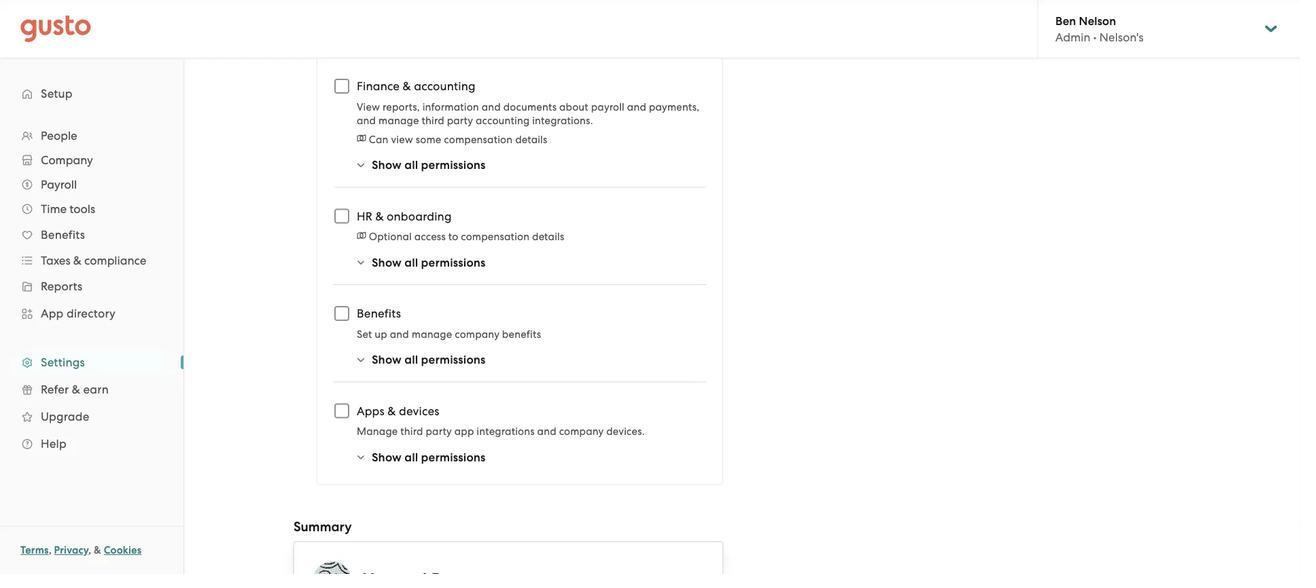 Task type: describe. For each thing, give the bounding box(es) containing it.
details for optional access to compensation details
[[532, 231, 564, 243]]

optional
[[369, 231, 412, 243]]

tools
[[70, 203, 95, 216]]

refer & earn
[[41, 383, 109, 397]]

finance
[[357, 80, 400, 93]]

integrations
[[477, 426, 535, 438]]

all for apps & devices
[[405, 451, 418, 465]]

access
[[414, 231, 446, 243]]

taxes
[[41, 254, 70, 268]]

show all permissions for benefits
[[372, 353, 486, 367]]

& for hr
[[375, 210, 384, 223]]

summary
[[294, 520, 352, 536]]

1 show all permissions from the top
[[372, 158, 486, 172]]

0 vertical spatial accounting
[[414, 80, 476, 93]]

view reports, information and documents about payroll and payments, and manage third party accounting integrations.
[[357, 101, 699, 126]]

list containing people
[[0, 124, 183, 458]]

refer & earn link
[[14, 378, 170, 402]]

permissions for apps & devices
[[421, 451, 486, 465]]

Apps & devices checkbox
[[327, 397, 357, 426]]

set
[[357, 329, 372, 340]]

& for finance
[[403, 80, 411, 93]]

1 vertical spatial manage
[[412, 329, 452, 340]]

0 horizontal spatial company
[[455, 329, 500, 340]]

manage
[[357, 426, 398, 438]]

reports,
[[383, 101, 420, 113]]

1 , from the left
[[49, 545, 52, 557]]

setup
[[41, 87, 73, 101]]

details for can view some compensation details
[[515, 134, 547, 145]]

taxes & compliance
[[41, 254, 146, 268]]

& for refer
[[72, 383, 80, 397]]

and right 'up'
[[390, 329, 409, 340]]

& left 'cookies' button
[[94, 545, 101, 557]]

and right payroll
[[627, 101, 646, 113]]

devices.
[[606, 426, 645, 438]]

time
[[41, 203, 67, 216]]

show for apps & devices
[[372, 451, 402, 465]]

manage inside view reports, information and documents about payroll and payments, and manage third party accounting integrations.
[[379, 115, 419, 126]]

payments,
[[649, 101, 699, 113]]

people
[[41, 129, 77, 143]]

1 vertical spatial benefits
[[357, 307, 401, 321]]

1 horizontal spatial company
[[559, 426, 604, 438]]

app directory link
[[14, 302, 170, 326]]

party inside view reports, information and documents about payroll and payments, and manage third party accounting integrations.
[[447, 115, 473, 126]]

benefits
[[502, 329, 541, 340]]

Benefits checkbox
[[327, 299, 357, 329]]

manage third party app integrations and company devices.
[[357, 426, 645, 438]]

reports link
[[14, 275, 170, 299]]

help
[[41, 438, 67, 451]]

apps
[[357, 405, 385, 418]]

help link
[[14, 432, 170, 457]]

& for taxes
[[73, 254, 81, 268]]

devices
[[399, 405, 439, 418]]

and left documents
[[482, 101, 501, 113]]

compensation for to
[[461, 231, 530, 243]]

compliance
[[84, 254, 146, 268]]

privacy link
[[54, 545, 88, 557]]

benefits link
[[14, 223, 170, 247]]

compensation for some
[[444, 134, 513, 145]]

to
[[448, 231, 458, 243]]

2 , from the left
[[88, 545, 91, 557]]

setup link
[[14, 82, 170, 106]]

onboarding
[[387, 210, 452, 223]]

benefits inside benefits link
[[41, 228, 85, 242]]

company button
[[14, 148, 170, 173]]

•
[[1093, 30, 1097, 44]]

set up and manage company benefits
[[357, 329, 541, 340]]

can view some compensation details
[[369, 134, 547, 145]]

reports
[[41, 280, 83, 294]]

nelson
[[1079, 14, 1116, 28]]

admin
[[1055, 30, 1090, 44]]

some
[[416, 134, 441, 145]]

show for benefits
[[372, 353, 402, 367]]

information
[[422, 101, 479, 113]]

about
[[559, 101, 588, 113]]

payroll button
[[14, 173, 170, 197]]

finance & accounting
[[357, 80, 476, 93]]

app
[[455, 426, 474, 438]]

directory
[[67, 307, 116, 321]]

up
[[375, 329, 387, 340]]



Task type: locate. For each thing, give the bounding box(es) containing it.
upgrade
[[41, 410, 89, 424]]

4 all from the top
[[405, 451, 418, 465]]

smiling face image
[[313, 562, 351, 575]]

accounting up information
[[414, 80, 476, 93]]

company left benefits
[[455, 329, 500, 340]]

all
[[405, 158, 418, 172], [405, 256, 418, 270], [405, 353, 418, 367], [405, 451, 418, 465]]

manage right 'up'
[[412, 329, 452, 340]]

party left app
[[426, 426, 452, 438]]

permissions
[[421, 158, 486, 172], [421, 256, 486, 270], [421, 353, 486, 367], [421, 451, 486, 465]]

1 vertical spatial third
[[400, 426, 423, 438]]

apps & devices
[[357, 405, 439, 418]]

0 vertical spatial manage
[[379, 115, 419, 126]]

gusto navigation element
[[0, 58, 183, 480]]

show down manage
[[372, 451, 402, 465]]

1 all from the top
[[405, 158, 418, 172]]

all down view
[[405, 158, 418, 172]]

benefits up 'up'
[[357, 307, 401, 321]]

permissions for benefits
[[421, 353, 486, 367]]

0 horizontal spatial ,
[[49, 545, 52, 557]]

1 vertical spatial accounting
[[476, 115, 530, 126]]

app
[[41, 307, 64, 321]]

1 vertical spatial party
[[426, 426, 452, 438]]

taxes & compliance button
[[14, 249, 170, 273]]

, left cookies
[[88, 545, 91, 557]]

show all permissions down access
[[372, 256, 486, 270]]

third inside view reports, information and documents about payroll and payments, and manage third party accounting integrations.
[[422, 115, 444, 126]]

earn
[[83, 383, 109, 397]]

app directory
[[41, 307, 116, 321]]

& inside dropdown button
[[73, 254, 81, 268]]

benefits down time tools
[[41, 228, 85, 242]]

and right 'integrations'
[[537, 426, 556, 438]]

compensation down information
[[444, 134, 513, 145]]

4 show all permissions from the top
[[372, 451, 486, 465]]

accounting down documents
[[476, 115, 530, 126]]

party
[[447, 115, 473, 126], [426, 426, 452, 438]]

0 vertical spatial party
[[447, 115, 473, 126]]

company
[[455, 329, 500, 340], [559, 426, 604, 438]]

1 horizontal spatial ,
[[88, 545, 91, 557]]

show all permissions down set up and manage company benefits
[[372, 353, 486, 367]]

show all permissions
[[372, 158, 486, 172], [372, 256, 486, 270], [372, 353, 486, 367], [372, 451, 486, 465]]

ben nelson admin • nelson's
[[1055, 14, 1144, 44]]

manage down "reports,"
[[379, 115, 419, 126]]

permissions down app
[[421, 451, 486, 465]]

view
[[357, 101, 380, 113]]

details
[[515, 134, 547, 145], [532, 231, 564, 243]]

all for benefits
[[405, 353, 418, 367]]

0 vertical spatial third
[[422, 115, 444, 126]]

terms , privacy , & cookies
[[20, 545, 142, 557]]

& up "reports,"
[[403, 80, 411, 93]]

2 show from the top
[[372, 256, 402, 270]]

show down 'up'
[[372, 353, 402, 367]]

compensation right "to"
[[461, 231, 530, 243]]

Finance & accounting checkbox
[[327, 71, 357, 101]]

compensation
[[444, 134, 513, 145], [461, 231, 530, 243]]

1 vertical spatial compensation
[[461, 231, 530, 243]]

home image
[[20, 15, 91, 42]]

2 show all permissions from the top
[[372, 256, 486, 270]]

refer
[[41, 383, 69, 397]]

view
[[391, 134, 413, 145]]

3 show all permissions from the top
[[372, 353, 486, 367]]

third up some
[[422, 115, 444, 126]]

2 all from the top
[[405, 256, 418, 270]]

payroll
[[591, 101, 625, 113]]

show all permissions for apps & devices
[[372, 451, 486, 465]]

0 vertical spatial details
[[515, 134, 547, 145]]

cookies
[[104, 545, 142, 557]]

& left earn
[[72, 383, 80, 397]]

payroll
[[41, 178, 77, 192]]

& for apps
[[388, 405, 396, 418]]

1 permissions from the top
[[421, 158, 486, 172]]

,
[[49, 545, 52, 557], [88, 545, 91, 557]]

0 horizontal spatial benefits
[[41, 228, 85, 242]]

hr & onboarding
[[357, 210, 452, 223]]

show down can
[[372, 158, 402, 172]]

& right hr
[[375, 210, 384, 223]]

optional access to compensation details
[[369, 231, 564, 243]]

&
[[403, 80, 411, 93], [375, 210, 384, 223], [73, 254, 81, 268], [72, 383, 80, 397], [388, 405, 396, 418], [94, 545, 101, 557]]

all down access
[[405, 256, 418, 270]]

0 vertical spatial compensation
[[444, 134, 513, 145]]

show all permissions for hr & onboarding
[[372, 256, 486, 270]]

1 horizontal spatial benefits
[[357, 307, 401, 321]]

3 all from the top
[[405, 353, 418, 367]]

terms link
[[20, 545, 49, 557]]

terms
[[20, 545, 49, 557]]

3 permissions from the top
[[421, 353, 486, 367]]

all for hr & onboarding
[[405, 256, 418, 270]]

upgrade link
[[14, 405, 170, 429]]

, left privacy
[[49, 545, 52, 557]]

integrations.
[[532, 115, 593, 126]]

accounting
[[414, 80, 476, 93], [476, 115, 530, 126]]

company left the devices.
[[559, 426, 604, 438]]

accounting inside view reports, information and documents about payroll and payments, and manage third party accounting integrations.
[[476, 115, 530, 126]]

nelson's
[[1099, 30, 1144, 44]]

1 vertical spatial company
[[559, 426, 604, 438]]

privacy
[[54, 545, 88, 557]]

show for hr & onboarding
[[372, 256, 402, 270]]

and
[[482, 101, 501, 113], [627, 101, 646, 113], [357, 115, 376, 126], [390, 329, 409, 340], [537, 426, 556, 438]]

HR & onboarding checkbox
[[327, 201, 357, 231]]

4 permissions from the top
[[421, 451, 486, 465]]

ben
[[1055, 14, 1076, 28]]

show all permissions down app
[[372, 451, 486, 465]]

manage
[[379, 115, 419, 126], [412, 329, 452, 340]]

3 show from the top
[[372, 353, 402, 367]]

third down devices
[[400, 426, 423, 438]]

& right taxes
[[73, 254, 81, 268]]

cookies button
[[104, 543, 142, 559]]

people button
[[14, 124, 170, 148]]

documents
[[503, 101, 557, 113]]

0 vertical spatial company
[[455, 329, 500, 340]]

third
[[422, 115, 444, 126], [400, 426, 423, 438]]

and down view
[[357, 115, 376, 126]]

permissions for hr & onboarding
[[421, 256, 486, 270]]

show down optional
[[372, 256, 402, 270]]

2 permissions from the top
[[421, 256, 486, 270]]

settings link
[[14, 351, 170, 375]]

show all permissions down some
[[372, 158, 486, 172]]

hr
[[357, 210, 372, 223]]

1 show from the top
[[372, 158, 402, 172]]

permissions down set up and manage company benefits
[[421, 353, 486, 367]]

benefits
[[41, 228, 85, 242], [357, 307, 401, 321]]

time tools button
[[14, 197, 170, 222]]

company
[[41, 154, 93, 167]]

time tools
[[41, 203, 95, 216]]

1 vertical spatial details
[[532, 231, 564, 243]]

all down set up and manage company benefits
[[405, 353, 418, 367]]

0 vertical spatial benefits
[[41, 228, 85, 242]]

show
[[372, 158, 402, 172], [372, 256, 402, 270], [372, 353, 402, 367], [372, 451, 402, 465]]

list
[[0, 124, 183, 458]]

can
[[369, 134, 388, 145]]

party down information
[[447, 115, 473, 126]]

all down devices
[[405, 451, 418, 465]]

permissions down can view some compensation details
[[421, 158, 486, 172]]

settings
[[41, 356, 85, 370]]

4 show from the top
[[372, 451, 402, 465]]

& right 'apps'
[[388, 405, 396, 418]]

permissions down "to"
[[421, 256, 486, 270]]



Task type: vqa. For each thing, say whether or not it's contained in the screenshot.
"Taxes"
yes



